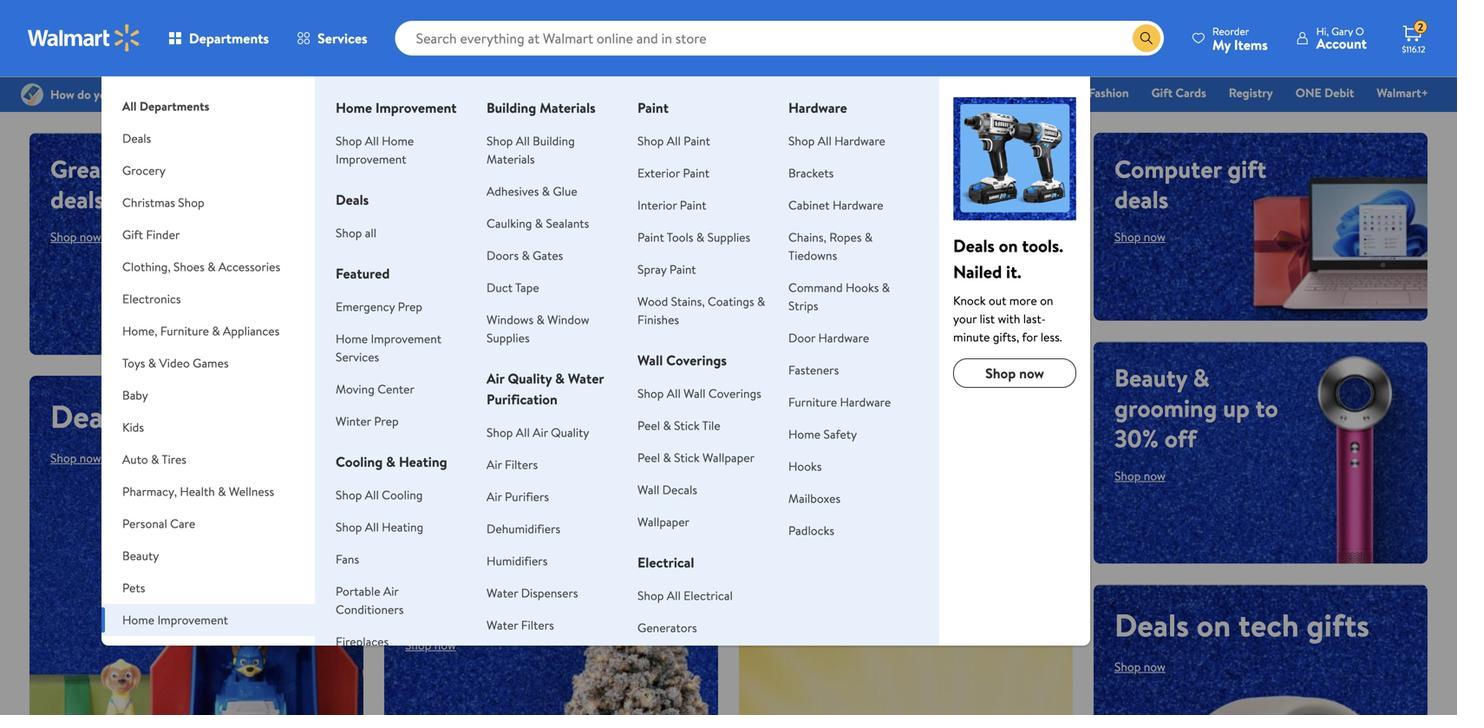 Task type: describe. For each thing, give the bounding box(es) containing it.
walmart image
[[28, 24, 141, 52]]

all for paint
[[667, 132, 681, 149]]

cooling & heating
[[336, 452, 448, 471]]

christmas for christmas shop dropdown button
[[122, 194, 175, 211]]

toy
[[965, 84, 983, 101]]

1 horizontal spatial home improvement
[[336, 98, 457, 117]]

hardware for furniture hardware
[[840, 394, 891, 410]]

supplies for windows & window supplies
[[487, 329, 530, 346]]

chains, ropes & tiedowns
[[789, 229, 873, 264]]

padlocks link
[[789, 522, 835, 539]]

services inside dropdown button
[[318, 29, 368, 48]]

shop all paint
[[638, 132, 711, 149]]

wall for wall coverings
[[638, 351, 663, 370]]

tools.
[[1023, 233, 1064, 258]]

& inside dropdown button
[[212, 322, 220, 339]]

yep, new deals!
[[405, 382, 676, 440]]

cards
[[1176, 84, 1207, 101]]

heating for cooling & heating
[[399, 452, 448, 471]]

pets
[[122, 579, 145, 596]]

home safety link
[[789, 426, 858, 443]]

gift finder
[[122, 226, 180, 243]]

tiedowns
[[789, 247, 838, 264]]

doors & gates link
[[487, 247, 564, 264]]

brackets
[[789, 164, 834, 181]]

home link
[[1027, 83, 1075, 102]]

up for up to 30% off seasonal decor
[[405, 560, 436, 594]]

clothing,
[[122, 258, 171, 275]]

up for up to 65% off
[[760, 560, 800, 603]]

last-
[[1024, 310, 1046, 327]]

water inside air quality & water purification
[[568, 369, 604, 388]]

exterior paint
[[638, 164, 710, 181]]

wood
[[638, 293, 668, 310]]

pharmacy, health & wellness button
[[102, 476, 315, 508]]

air for air quality & water purification
[[487, 369, 505, 388]]

decals
[[663, 481, 698, 498]]

all for hardware
[[818, 132, 832, 149]]

water dispensers
[[487, 584, 578, 601]]

& inside beauty & grooming up to 30% off
[[1194, 361, 1210, 394]]

personal care
[[122, 515, 195, 532]]

shop inside christmas shop "link"
[[834, 84, 861, 101]]

30% inside 'up to 30% off seasonal decor'
[[470, 560, 514, 594]]

improvement inside shop all home improvement
[[336, 151, 407, 167]]

gates
[[533, 247, 564, 264]]

mailboxes
[[789, 490, 841, 507]]

deals for deals on tech gifts
[[1115, 603, 1190, 647]]

adhesives
[[487, 183, 539, 200]]

patio & garden
[[122, 643, 202, 660]]

gift cards
[[1152, 84, 1207, 101]]

caulking & sealants
[[487, 215, 589, 232]]

hardware down christmas shop "link"
[[835, 132, 886, 149]]

winter prep
[[336, 413, 399, 430]]

command hooks & strips link
[[789, 279, 890, 314]]

computer
[[1115, 152, 1222, 186]]

30% inside beauty & grooming up to 30% off
[[1115, 421, 1159, 455]]

hooks link
[[789, 458, 822, 475]]

hardware up shop all hardware link
[[789, 98, 848, 117]]

yep,
[[405, 382, 480, 440]]

padlocks
[[789, 522, 835, 539]]

deals for deals on toy gifts
[[50, 394, 125, 438]]

shop now for up to 30% off seasonal decor
[[405, 637, 456, 654]]

home improvement inside dropdown button
[[122, 611, 228, 628]]

now for deals on toy gifts
[[80, 450, 101, 466]]

pharmacy, health & wellness
[[122, 483, 274, 500]]

shop inside christmas shop dropdown button
[[178, 194, 205, 211]]

water for water filters
[[487, 617, 518, 633]]

improvement inside home improvement services
[[371, 330, 442, 347]]

humidifiers
[[487, 552, 548, 569]]

deals for deals link
[[515, 84, 544, 101]]

shop now link for great home deals
[[50, 228, 101, 245]]

peel for peel & stick wallpaper
[[638, 449, 660, 466]]

moving center
[[336, 381, 415, 397]]

all for electrical
[[667, 587, 681, 604]]

1 vertical spatial wallpaper
[[638, 513, 690, 530]]

now for great home deals
[[80, 228, 101, 245]]

brackets link
[[789, 164, 834, 181]]

deals for beauty & grooming up to 30% off
[[1115, 182, 1169, 216]]

christmas for christmas shop "link"
[[778, 84, 831, 101]]

deals for deals dropdown button
[[122, 130, 151, 147]]

paint right exterior
[[683, 164, 710, 181]]

baby
[[122, 387, 148, 404]]

shop all link
[[336, 224, 377, 241]]

paint right spray
[[670, 261, 697, 278]]

departments inside dropdown button
[[189, 29, 269, 48]]

grocery for grocery
[[122, 162, 166, 179]]

Search search field
[[395, 21, 1164, 56]]

home improvement services
[[336, 330, 442, 365]]

to for up to 65% off
[[807, 560, 836, 603]]

gifts,
[[993, 328, 1020, 345]]

wood stains, coatings & finishes
[[638, 293, 766, 328]]

0 vertical spatial cooling
[[336, 452, 383, 471]]

shop now link for beauty & grooming up to 30% off
[[1115, 467, 1166, 484]]

& inside windows & window supplies
[[537, 311, 545, 328]]

filters for water filters
[[521, 617, 554, 633]]

video
[[159, 354, 190, 371]]

electronics for electronics 'dropdown button'
[[122, 290, 181, 307]]

0 vertical spatial wallpaper
[[703, 449, 755, 466]]

0 vertical spatial building
[[487, 98, 537, 117]]

baby button
[[102, 379, 315, 411]]

filters for air filters
[[505, 456, 538, 473]]

home
[[116, 152, 175, 186]]

gift for gift cards
[[1152, 84, 1173, 101]]

reorder
[[1213, 24, 1250, 39]]

all departments link
[[102, 76, 315, 122]]

christmas shop button
[[102, 187, 315, 219]]

air filters link
[[487, 456, 538, 473]]

improvement inside the home improvement dropdown button
[[158, 611, 228, 628]]

departments button
[[154, 17, 283, 59]]

knock
[[954, 292, 986, 309]]

chains, ropes & tiedowns link
[[789, 229, 873, 264]]

shop now for yep, new deals!
[[426, 468, 492, 490]]

accessories
[[219, 258, 280, 275]]

fans
[[336, 551, 359, 568]]

clothing, shoes & accessories button
[[102, 251, 315, 283]]

shop all cooling link
[[336, 486, 423, 503]]

essentials
[[623, 84, 674, 101]]

services inside home improvement services
[[336, 348, 379, 365]]

1 vertical spatial cooling
[[382, 486, 423, 503]]

1 vertical spatial electrical
[[684, 587, 733, 604]]

furniture hardware
[[789, 394, 891, 410]]

windows & window supplies
[[487, 311, 590, 346]]

patio & garden button
[[102, 636, 315, 668]]

beauty for beauty & grooming up to 30% off
[[1115, 361, 1188, 394]]

water filters
[[487, 617, 554, 633]]

stick for tile
[[674, 417, 700, 434]]

stick for wallpaper
[[674, 449, 700, 466]]

window
[[548, 311, 590, 328]]

home inside dropdown button
[[122, 611, 155, 628]]

auto & tires
[[122, 451, 187, 468]]

& inside the command hooks & strips
[[882, 279, 890, 296]]

center
[[378, 381, 415, 397]]

interior paint
[[638, 197, 707, 213]]

duct
[[487, 279, 513, 296]]

paint up exterior paint
[[684, 132, 711, 149]]

with
[[998, 310, 1021, 327]]

electronics for electronics link
[[884, 84, 942, 101]]

winter prep link
[[336, 413, 399, 430]]

now for computer gift deals
[[1144, 228, 1166, 245]]

pets button
[[102, 572, 315, 604]]

kids
[[122, 419, 144, 436]]

home inside home improvement services
[[336, 330, 368, 347]]

beauty button
[[102, 540, 315, 572]]

walmart+
[[1378, 84, 1429, 101]]

toy
[[174, 394, 218, 438]]

supplies for paint tools & supplies
[[708, 229, 751, 246]]

shop all building materials
[[487, 132, 575, 167]]

on for deals on tools. nailed it. knock out more on your list with last- minute gifts, for less.
[[999, 233, 1018, 258]]

interior
[[638, 197, 677, 213]]

shop now for beauty & grooming up to 30% off
[[1115, 467, 1166, 484]]

personal care button
[[102, 508, 315, 540]]

portable
[[336, 583, 381, 600]]

reorder my items
[[1213, 24, 1268, 54]]

0 vertical spatial coverings
[[667, 351, 727, 370]]

exterior paint link
[[638, 164, 710, 181]]

home improvement image
[[954, 97, 1077, 220]]

deals on toy gifts
[[50, 394, 288, 438]]

paint up paint tools & supplies link on the top
[[680, 197, 707, 213]]

off inside beauty & grooming up to 30% off
[[1165, 421, 1197, 455]]

all for building materials
[[516, 132, 530, 149]]

hi,
[[1317, 24, 1330, 39]]

new
[[490, 382, 563, 440]]

peel & stick wallpaper
[[638, 449, 755, 466]]

shop now for great home deals
[[50, 228, 101, 245]]

0 vertical spatial electrical
[[638, 553, 695, 572]]

wall for wall decals
[[638, 481, 660, 498]]

christmas shop for christmas shop dropdown button
[[122, 194, 205, 211]]

now for yep, new deals!
[[464, 468, 492, 490]]

& inside air quality & water purification
[[556, 369, 565, 388]]

windows
[[487, 311, 534, 328]]

now for deals on tech gifts
[[1144, 658, 1166, 675]]

1 vertical spatial quality
[[551, 424, 590, 441]]

all for cooling & heating
[[365, 486, 379, 503]]



Task type: vqa. For each thing, say whether or not it's contained in the screenshot.
the bottom Furniture
yes



Task type: locate. For each thing, give the bounding box(es) containing it.
0 vertical spatial filters
[[505, 456, 538, 473]]

improvement
[[376, 98, 457, 117], [336, 151, 407, 167], [371, 330, 442, 347], [158, 611, 228, 628]]

electrical up shop all electrical
[[638, 553, 695, 572]]

0 vertical spatial wall
[[638, 351, 663, 370]]

building down 'building materials' at top left
[[533, 132, 575, 149]]

2 vertical spatial water
[[487, 617, 518, 633]]

furniture hardware link
[[789, 394, 891, 410]]

air purifiers link
[[487, 488, 549, 505]]

home,
[[122, 322, 158, 339]]

paint
[[638, 98, 669, 117], [684, 132, 711, 149], [683, 164, 710, 181], [680, 197, 707, 213], [638, 229, 665, 246], [670, 261, 697, 278]]

hooks right command
[[846, 279, 879, 296]]

1 vertical spatial home improvement
[[122, 611, 228, 628]]

prep right emergency on the left top of page
[[398, 298, 423, 315]]

christmas shop for christmas shop "link"
[[778, 84, 861, 101]]

portable air conditioners
[[336, 583, 404, 618]]

featured
[[336, 264, 390, 283]]

0 vertical spatial christmas shop
[[778, 84, 861, 101]]

1 horizontal spatial supplies
[[708, 229, 751, 246]]

to inside beauty & grooming up to 30% off
[[1256, 391, 1279, 425]]

electronics down clothing,
[[122, 290, 181, 307]]

one
[[1296, 84, 1322, 101]]

supplies down windows
[[487, 329, 530, 346]]

gift left finder
[[122, 226, 143, 243]]

purifiers
[[505, 488, 549, 505]]

1 vertical spatial grocery
[[122, 162, 166, 179]]

beauty for beauty
[[122, 547, 159, 564]]

0 vertical spatial departments
[[189, 29, 269, 48]]

prep for emergency prep
[[398, 298, 423, 315]]

fans link
[[336, 551, 359, 568]]

prep right winter
[[374, 413, 399, 430]]

air for air filters
[[487, 456, 502, 473]]

quality inside air quality & water purification
[[508, 369, 552, 388]]

now for beauty & grooming up to 30% off
[[1144, 467, 1166, 484]]

furniture down fasteners link
[[789, 394, 838, 410]]

1 vertical spatial departments
[[140, 98, 209, 115]]

0 vertical spatial hooks
[[846, 279, 879, 296]]

for
[[1023, 328, 1038, 345]]

hardware for door hardware
[[819, 329, 870, 346]]

hardware for cabinet hardware
[[833, 197, 884, 213]]

0 vertical spatial services
[[318, 29, 368, 48]]

up
[[1224, 391, 1250, 425]]

on up it.
[[999, 233, 1018, 258]]

& inside "dropdown button"
[[148, 354, 156, 371]]

filters down water dispensers
[[521, 617, 554, 633]]

off
[[1165, 421, 1197, 455], [907, 560, 949, 603], [520, 560, 553, 594]]

0 horizontal spatial off
[[520, 560, 553, 594]]

wall left decals
[[638, 481, 660, 498]]

home improvement up shop all home improvement
[[336, 98, 457, 117]]

hardware down command hooks & strips link
[[819, 329, 870, 346]]

deals link
[[507, 83, 551, 102]]

0 vertical spatial gift
[[1152, 84, 1173, 101]]

coatings
[[708, 293, 755, 310]]

christmas
[[778, 84, 831, 101], [122, 194, 175, 211]]

stick up decals
[[674, 449, 700, 466]]

1 horizontal spatial furniture
[[789, 394, 838, 410]]

shop now for computer gift deals
[[1115, 228, 1166, 245]]

electronics inside 'dropdown button'
[[122, 290, 181, 307]]

1 vertical spatial filters
[[521, 617, 554, 633]]

improvement up garden
[[158, 611, 228, 628]]

1 horizontal spatial up
[[760, 560, 800, 603]]

hardware up "safety"
[[840, 394, 891, 410]]

cooling up shop all cooling link
[[336, 452, 383, 471]]

off for up to 30% off seasonal decor
[[520, 560, 553, 594]]

& inside chains, ropes & tiedowns
[[865, 229, 873, 246]]

2 deals from the left
[[1115, 182, 1169, 216]]

cooling down the cooling & heating
[[382, 486, 423, 503]]

materials inside shop all building materials
[[487, 151, 535, 167]]

&
[[611, 84, 620, 101], [542, 183, 550, 200], [535, 215, 543, 232], [697, 229, 705, 246], [865, 229, 873, 246], [522, 247, 530, 264], [208, 258, 216, 275], [882, 279, 890, 296], [758, 293, 766, 310], [537, 311, 545, 328], [212, 322, 220, 339], [148, 354, 156, 371], [1194, 361, 1210, 394], [556, 369, 565, 388], [663, 417, 671, 434], [663, 449, 671, 466], [151, 451, 159, 468], [386, 452, 396, 471], [218, 483, 226, 500], [152, 643, 160, 660]]

deals for deals on toy gifts
[[50, 182, 104, 216]]

paint left tools
[[638, 229, 665, 246]]

peel up wall decals "link" on the bottom
[[638, 449, 660, 466]]

peel & stick wallpaper link
[[638, 449, 755, 466]]

off for up to 65% off
[[907, 560, 949, 603]]

paint up shop all paint
[[638, 98, 669, 117]]

chains,
[[789, 229, 827, 246]]

all for wall coverings
[[667, 385, 681, 402]]

dehumidifiers
[[487, 520, 561, 537]]

1 horizontal spatial materials
[[540, 98, 596, 117]]

0 horizontal spatial home improvement
[[122, 611, 228, 628]]

gifts right toy
[[225, 394, 288, 438]]

quality up purification
[[508, 369, 552, 388]]

improvement up shop all home improvement
[[376, 98, 457, 117]]

decor
[[500, 591, 560, 624]]

0 horizontal spatial up
[[405, 560, 436, 594]]

air up air purifiers "link"
[[487, 456, 502, 473]]

wellness
[[229, 483, 274, 500]]

materials up shop all building materials link
[[540, 98, 596, 117]]

fasteners
[[789, 361, 839, 378]]

1 horizontal spatial hooks
[[846, 279, 879, 296]]

2 vertical spatial wall
[[638, 481, 660, 498]]

on left tech
[[1197, 603, 1232, 647]]

1 vertical spatial supplies
[[487, 329, 530, 346]]

to right up
[[1256, 391, 1279, 425]]

shop now link for computer gift deals
[[1115, 228, 1166, 245]]

on up last- at the top right of page
[[1041, 292, 1054, 309]]

1 vertical spatial hooks
[[789, 458, 822, 475]]

1 vertical spatial christmas
[[122, 194, 175, 211]]

search icon image
[[1140, 31, 1154, 45]]

all for air quality & water purification
[[516, 424, 530, 441]]

grocery for grocery & essentials
[[566, 84, 609, 101]]

supplies
[[708, 229, 751, 246], [487, 329, 530, 346]]

air up purification
[[487, 369, 505, 388]]

all
[[122, 98, 137, 115], [365, 132, 379, 149], [516, 132, 530, 149], [667, 132, 681, 149], [818, 132, 832, 149], [667, 385, 681, 402], [516, 424, 530, 441], [365, 486, 379, 503], [365, 519, 379, 535], [667, 587, 681, 604]]

beauty inside beauty dropdown button
[[122, 547, 159, 564]]

peel up peel & stick wallpaper
[[638, 417, 660, 434]]

to left humidifiers
[[442, 560, 464, 594]]

building inside shop all building materials
[[533, 132, 575, 149]]

1 vertical spatial beauty
[[122, 547, 159, 564]]

65%
[[844, 560, 900, 603]]

electronics
[[884, 84, 942, 101], [122, 290, 181, 307]]

christmas up shop all hardware link
[[778, 84, 831, 101]]

0 horizontal spatial supplies
[[487, 329, 530, 346]]

water down water dispensers
[[487, 617, 518, 633]]

shop now
[[50, 228, 101, 245], [1115, 228, 1166, 245], [986, 364, 1045, 383], [50, 450, 101, 466], [1115, 467, 1166, 484], [426, 468, 492, 490], [405, 637, 456, 654], [1115, 658, 1166, 675]]

1 horizontal spatial christmas shop
[[778, 84, 861, 101]]

0 horizontal spatial gift
[[122, 226, 143, 243]]

safety
[[824, 426, 858, 443]]

on for deals on tech gifts
[[1197, 603, 1232, 647]]

0 horizontal spatial to
[[442, 560, 464, 594]]

gift for gift finder
[[122, 226, 143, 243]]

wallpaper
[[703, 449, 755, 466], [638, 513, 690, 530]]

shop now link for deals on toy gifts
[[50, 450, 101, 466]]

shop now link for yep, new deals!
[[405, 458, 513, 500]]

home safety
[[789, 426, 858, 443]]

improvement down emergency prep on the top left of page
[[371, 330, 442, 347]]

gift inside "dropdown button"
[[122, 226, 143, 243]]

stick left tile
[[674, 417, 700, 434]]

2 horizontal spatial to
[[1256, 391, 1279, 425]]

air for air purifiers
[[487, 488, 502, 505]]

christmas shop up shop all hardware link
[[778, 84, 861, 101]]

materials up adhesives
[[487, 151, 535, 167]]

christmas shop inside "link"
[[778, 84, 861, 101]]

beauty inside beauty & grooming up to 30% off
[[1115, 361, 1188, 394]]

electrical up generators link
[[684, 587, 733, 604]]

electronics button
[[102, 283, 315, 315]]

shop now link for up to 30% off seasonal decor
[[405, 637, 456, 654]]

building up shop all building materials
[[487, 98, 537, 117]]

electronics left toy
[[884, 84, 942, 101]]

shop now for deals on toy gifts
[[50, 450, 101, 466]]

1 vertical spatial prep
[[374, 413, 399, 430]]

computer gift deals
[[1115, 152, 1267, 216]]

1 stick from the top
[[674, 417, 700, 434]]

coverings up tile
[[709, 385, 762, 402]]

0 horizontal spatial materials
[[487, 151, 535, 167]]

1 deals from the left
[[50, 182, 104, 216]]

0 vertical spatial beauty
[[1115, 361, 1188, 394]]

winter
[[336, 413, 371, 430]]

1 horizontal spatial electronics
[[884, 84, 942, 101]]

1 vertical spatial materials
[[487, 151, 535, 167]]

0 vertical spatial water
[[568, 369, 604, 388]]

christmas shop up finder
[[122, 194, 205, 211]]

1 vertical spatial furniture
[[789, 394, 838, 410]]

0 vertical spatial electronics
[[884, 84, 942, 101]]

shop now for deals on tech gifts
[[1115, 658, 1166, 675]]

2 horizontal spatial off
[[1165, 421, 1197, 455]]

0 vertical spatial 30%
[[1115, 421, 1159, 455]]

now
[[80, 228, 101, 245], [1144, 228, 1166, 245], [1020, 364, 1045, 383], [80, 450, 101, 466], [1144, 467, 1166, 484], [464, 468, 492, 490], [435, 637, 456, 654], [1144, 658, 1166, 675]]

water down window
[[568, 369, 604, 388]]

coverings up shop all wall coverings
[[667, 351, 727, 370]]

0 vertical spatial gifts
[[225, 394, 288, 438]]

0 horizontal spatial furniture
[[160, 322, 209, 339]]

peel for peel & stick tile
[[638, 417, 660, 434]]

wall
[[638, 351, 663, 370], [684, 385, 706, 402], [638, 481, 660, 498]]

furniture inside dropdown button
[[160, 322, 209, 339]]

auto & tires button
[[102, 443, 315, 476]]

spray paint
[[638, 261, 697, 278]]

wallpaper down wall decals "link" on the bottom
[[638, 513, 690, 530]]

gifts
[[225, 394, 288, 438], [1307, 603, 1370, 647]]

1 horizontal spatial grocery
[[566, 84, 609, 101]]

1 horizontal spatial off
[[907, 560, 949, 603]]

1 vertical spatial services
[[336, 348, 379, 365]]

deals inside deals on tools. nailed it. knock out more on your list with last- minute gifts, for less.
[[954, 233, 995, 258]]

christmas inside christmas shop dropdown button
[[122, 194, 175, 211]]

departments up deals dropdown button
[[140, 98, 209, 115]]

air left 'purifiers'
[[487, 488, 502, 505]]

shop inside shop all building materials
[[487, 132, 513, 149]]

0 vertical spatial prep
[[398, 298, 423, 315]]

1 horizontal spatial beauty
[[1115, 361, 1188, 394]]

emergency prep link
[[336, 298, 423, 315]]

on up auto & tires
[[132, 394, 167, 438]]

adhesives & glue
[[487, 183, 578, 200]]

$116.12
[[1403, 43, 1426, 55]]

now for up to 30% off seasonal decor
[[435, 637, 456, 654]]

0 vertical spatial quality
[[508, 369, 552, 388]]

2 peel from the top
[[638, 449, 660, 466]]

0 vertical spatial materials
[[540, 98, 596, 117]]

shop inside shop all home improvement
[[336, 132, 362, 149]]

water dispensers link
[[487, 584, 578, 601]]

air inside portable air conditioners
[[383, 583, 399, 600]]

wall decals link
[[638, 481, 698, 498]]

0 horizontal spatial wallpaper
[[638, 513, 690, 530]]

departments up all departments link
[[189, 29, 269, 48]]

shop all heating
[[336, 519, 424, 535]]

0 horizontal spatial hooks
[[789, 458, 822, 475]]

air quality & water purification
[[487, 369, 604, 409]]

improvement up all
[[336, 151, 407, 167]]

up right portable air conditioners link
[[405, 560, 436, 594]]

1 vertical spatial christmas shop
[[122, 194, 205, 211]]

0 horizontal spatial gifts
[[225, 394, 288, 438]]

shop now link for deals on tech gifts
[[1115, 658, 1166, 675]]

shop inside toy shop link
[[986, 84, 1012, 101]]

tape
[[515, 279, 540, 296]]

strips
[[789, 297, 819, 314]]

door hardware
[[789, 329, 870, 346]]

grocery right deals link
[[566, 84, 609, 101]]

furniture up 'toys & video games'
[[160, 322, 209, 339]]

grocery inside grocery dropdown button
[[122, 162, 166, 179]]

1 vertical spatial gifts
[[1307, 603, 1370, 647]]

1 peel from the top
[[638, 417, 660, 434]]

gifts for deals on toy gifts
[[225, 394, 288, 438]]

1 vertical spatial coverings
[[709, 385, 762, 402]]

1 vertical spatial water
[[487, 584, 518, 601]]

0 vertical spatial home improvement
[[336, 98, 457, 117]]

0 horizontal spatial 30%
[[470, 560, 514, 594]]

to for up to 30% off seasonal decor
[[442, 560, 464, 594]]

home improvement button
[[102, 604, 315, 636]]

0 horizontal spatial christmas shop
[[122, 194, 205, 211]]

2 up from the left
[[405, 560, 436, 594]]

heating down shop all cooling in the left of the page
[[382, 519, 424, 535]]

grocery inside grocery & essentials link
[[566, 84, 609, 101]]

Walmart Site-Wide search field
[[395, 21, 1164, 56]]

wall down finishes
[[638, 351, 663, 370]]

1 vertical spatial heating
[[382, 519, 424, 535]]

home improvement up garden
[[122, 611, 228, 628]]

gifts right tech
[[1307, 603, 1370, 647]]

deals!
[[573, 382, 676, 440]]

prep for winter prep
[[374, 413, 399, 430]]

command
[[789, 279, 843, 296]]

1 horizontal spatial christmas
[[778, 84, 831, 101]]

hardware up ropes
[[833, 197, 884, 213]]

deals inside the great home deals
[[50, 182, 104, 216]]

& inside wood stains, coatings & finishes
[[758, 293, 766, 310]]

christmas shop inside dropdown button
[[122, 194, 205, 211]]

off inside 'up to 30% off seasonal decor'
[[520, 560, 553, 594]]

air down purification
[[533, 424, 548, 441]]

grooming
[[1115, 391, 1218, 425]]

1 vertical spatial gift
[[122, 226, 143, 243]]

0 horizontal spatial christmas
[[122, 194, 175, 211]]

1 vertical spatial building
[[533, 132, 575, 149]]

humidifiers link
[[487, 552, 548, 569]]

0 horizontal spatial grocery
[[122, 162, 166, 179]]

water
[[568, 369, 604, 388], [487, 584, 518, 601], [487, 617, 518, 633]]

0 horizontal spatial beauty
[[122, 547, 159, 564]]

all inside shop all building materials
[[516, 132, 530, 149]]

1 horizontal spatial to
[[807, 560, 836, 603]]

gifts for deals on tech gifts
[[1307, 603, 1370, 647]]

care
[[170, 515, 195, 532]]

0 vertical spatial stick
[[674, 417, 700, 434]]

home inside shop all home improvement
[[382, 132, 414, 149]]

2 stick from the top
[[674, 449, 700, 466]]

1 horizontal spatial wallpaper
[[703, 449, 755, 466]]

0 horizontal spatial electronics
[[122, 290, 181, 307]]

christmas inside christmas shop "link"
[[778, 84, 831, 101]]

wall down wall coverings
[[684, 385, 706, 402]]

filters up air purifiers "link"
[[505, 456, 538, 473]]

christmas up gift finder
[[122, 194, 175, 211]]

water down humidifiers
[[487, 584, 518, 601]]

heating down yep,
[[399, 452, 448, 471]]

1 up from the left
[[760, 560, 800, 603]]

0 vertical spatial furniture
[[160, 322, 209, 339]]

hi, gary o account
[[1317, 24, 1368, 53]]

deals inside dropdown button
[[122, 130, 151, 147]]

coverings
[[667, 351, 727, 370], [709, 385, 762, 402]]

doors
[[487, 247, 519, 264]]

up inside 'up to 30% off seasonal decor'
[[405, 560, 436, 594]]

games
[[193, 354, 229, 371]]

gift left cards
[[1152, 84, 1173, 101]]

0 vertical spatial peel
[[638, 417, 660, 434]]

cabinet
[[789, 197, 830, 213]]

duct tape
[[487, 279, 540, 296]]

on for deals on toy gifts
[[132, 394, 167, 438]]

adhesives & glue link
[[487, 183, 578, 200]]

1 vertical spatial stick
[[674, 449, 700, 466]]

to left the 65%
[[807, 560, 836, 603]]

1 horizontal spatial gift
[[1152, 84, 1173, 101]]

quality down air quality & water purification
[[551, 424, 590, 441]]

1 vertical spatial wall
[[684, 385, 706, 402]]

deals inside computer gift deals
[[1115, 182, 1169, 216]]

1 horizontal spatial gifts
[[1307, 603, 1370, 647]]

1 vertical spatial peel
[[638, 449, 660, 466]]

purification
[[487, 390, 558, 409]]

0 vertical spatial supplies
[[708, 229, 751, 246]]

shop all air quality link
[[487, 424, 590, 441]]

shop now link
[[50, 228, 101, 245], [1115, 228, 1166, 245], [954, 358, 1077, 388], [50, 450, 101, 466], [405, 458, 513, 500], [1115, 467, 1166, 484], [405, 637, 456, 654], [1115, 658, 1166, 675]]

glue
[[553, 183, 578, 200]]

grocery
[[566, 84, 609, 101], [122, 162, 166, 179]]

1 vertical spatial 30%
[[470, 560, 514, 594]]

up down padlocks
[[760, 560, 800, 603]]

hooks up mailboxes link
[[789, 458, 822, 475]]

supplies right tools
[[708, 229, 751, 246]]

your
[[954, 310, 977, 327]]

stains,
[[671, 293, 705, 310]]

door hardware link
[[789, 329, 870, 346]]

air up conditioners
[[383, 583, 399, 600]]

my
[[1213, 35, 1231, 54]]

hooks inside the command hooks & strips
[[846, 279, 879, 296]]

all departments
[[122, 98, 209, 115]]

items
[[1235, 35, 1268, 54]]

wallpaper down tile
[[703, 449, 755, 466]]

heating for shop all heating
[[382, 519, 424, 535]]

one debit
[[1296, 84, 1355, 101]]

supplies inside windows & window supplies
[[487, 329, 530, 346]]

1 horizontal spatial 30%
[[1115, 421, 1159, 455]]

all inside shop all home improvement
[[365, 132, 379, 149]]

0 vertical spatial grocery
[[566, 84, 609, 101]]

kids button
[[102, 411, 315, 443]]

0 horizontal spatial deals
[[50, 182, 104, 216]]

0 vertical spatial christmas
[[778, 84, 831, 101]]

shop all home improvement
[[336, 132, 414, 167]]

air inside air quality & water purification
[[487, 369, 505, 388]]

beauty & grooming up to 30% off
[[1115, 361, 1279, 455]]

shop all hardware
[[789, 132, 886, 149]]

0 vertical spatial heating
[[399, 452, 448, 471]]

to inside 'up to 30% off seasonal decor'
[[442, 560, 464, 594]]

1 horizontal spatial deals
[[1115, 182, 1169, 216]]

water for water dispensers
[[487, 584, 518, 601]]

1 vertical spatial electronics
[[122, 290, 181, 307]]

grocery right great
[[122, 162, 166, 179]]

gary
[[1332, 24, 1354, 39]]



